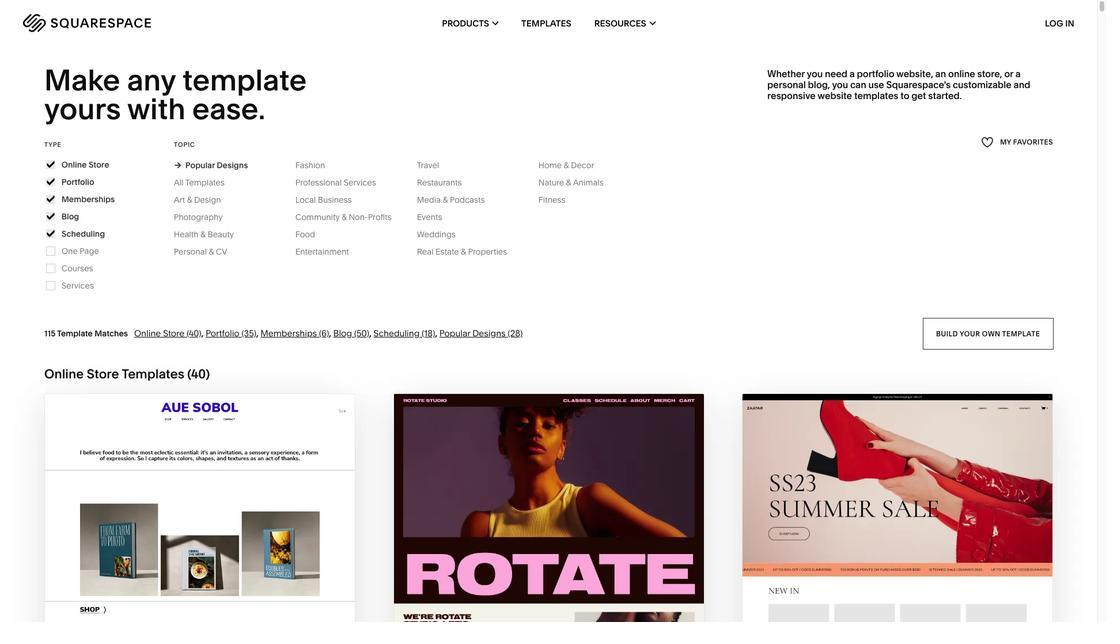 Task type: vqa. For each thing, say whether or not it's contained in the screenshot.
SOBOL to the top
yes



Task type: locate. For each thing, give the bounding box(es) containing it.
rotate
[[556, 578, 599, 591], [554, 601, 597, 614]]

can
[[851, 79, 867, 91]]

portfolio down online store
[[62, 177, 94, 187]]

0 vertical spatial scheduling
[[62, 229, 105, 239]]

template inside button
[[1003, 329, 1041, 338]]

0 vertical spatial template
[[183, 62, 307, 98]]

zaatar image
[[743, 394, 1053, 623]]

1 horizontal spatial start
[[487, 578, 521, 591]]

1 vertical spatial template
[[1003, 329, 1041, 338]]

scheduling left (18)
[[374, 328, 420, 339]]

with
[[127, 91, 186, 127], [164, 578, 193, 591], [524, 578, 553, 591], [873, 578, 902, 591]]

fitness link
[[539, 195, 577, 205]]

aue up preview aue sobol link
[[196, 578, 219, 591]]

services up the business
[[344, 177, 376, 188]]

online right matches
[[134, 328, 161, 339]]

1 horizontal spatial a
[[1016, 68, 1021, 79]]

0 vertical spatial online
[[62, 160, 87, 170]]

2 a from the left
[[1016, 68, 1021, 79]]

online for online store (40) , portfolio (35) , memberships (6) , blog (50) , scheduling (18) , popular designs (28)
[[134, 328, 161, 339]]

5 , from the left
[[436, 328, 438, 339]]

one
[[62, 246, 78, 256]]

real
[[417, 247, 434, 257]]

1 horizontal spatial template
[[1003, 329, 1041, 338]]

& right health
[[201, 229, 206, 240]]

non-
[[349, 212, 368, 222]]

rotate down start with rotate
[[554, 601, 597, 614]]

2 vertical spatial online
[[44, 367, 84, 382]]

preview
[[141, 601, 191, 614], [501, 601, 551, 614], [850, 601, 900, 614]]

3 start from the left
[[835, 578, 870, 591]]

fitness
[[539, 195, 566, 205]]

travel
[[417, 160, 440, 171]]

0 vertical spatial store
[[89, 160, 109, 170]]

squarespace's
[[887, 79, 951, 91]]

1 vertical spatial sobol
[[220, 601, 259, 614]]

0 vertical spatial memberships
[[62, 194, 115, 205]]

0 horizontal spatial popular
[[186, 160, 215, 171]]

(40)
[[187, 328, 202, 339]]

nature & animals link
[[539, 177, 616, 188]]

rotate up preview rotate link on the bottom of the page
[[556, 578, 599, 591]]

store
[[89, 160, 109, 170], [163, 328, 185, 339], [87, 367, 119, 382]]

zaatar
[[905, 578, 949, 591], [903, 601, 947, 614]]

2 preview from the left
[[501, 601, 551, 614]]

make
[[44, 62, 120, 98]]

online
[[62, 160, 87, 170], [134, 328, 161, 339], [44, 367, 84, 382]]

customizable
[[953, 79, 1012, 91]]

(28)
[[508, 328, 523, 339]]

preview down start with aue sobol on the left of page
[[141, 601, 191, 614]]

with up preview rotate link on the bottom of the page
[[524, 578, 553, 591]]

popular designs
[[186, 160, 248, 171]]

&
[[564, 160, 569, 171], [566, 177, 572, 188], [187, 195, 192, 205], [443, 195, 448, 205], [342, 212, 347, 222], [201, 229, 206, 240], [209, 247, 214, 257], [461, 247, 466, 257]]

, left popular designs (28) link
[[436, 328, 438, 339]]

0 horizontal spatial blog
[[62, 211, 79, 222]]

template
[[183, 62, 307, 98], [1003, 329, 1041, 338]]

blog right (6)
[[334, 328, 352, 339]]

sobol inside button
[[222, 578, 261, 591]]

an
[[936, 68, 947, 79]]

you
[[807, 68, 823, 79], [833, 79, 849, 91]]

0 horizontal spatial memberships
[[62, 194, 115, 205]]

with for start with rotate
[[524, 578, 553, 591]]

sobol
[[222, 578, 261, 591], [220, 601, 259, 614]]

events
[[417, 212, 442, 222]]

media & podcasts
[[417, 195, 485, 205]]

website,
[[897, 68, 934, 79]]

preview aue sobol link
[[141, 592, 259, 623]]

a right or
[[1016, 68, 1021, 79]]

1 horizontal spatial designs
[[473, 328, 506, 339]]

photography link
[[174, 212, 234, 222]]

& right the nature
[[566, 177, 572, 188]]

designs up all templates link
[[217, 160, 248, 171]]

2 horizontal spatial start
[[835, 578, 870, 591]]

1 vertical spatial online
[[134, 328, 161, 339]]

)
[[206, 367, 210, 382]]

rotate inside preview rotate link
[[554, 601, 597, 614]]

templates
[[522, 18, 572, 29], [185, 177, 225, 188], [122, 367, 184, 382]]

food
[[296, 229, 315, 240]]

popular right (18)
[[440, 328, 471, 339]]

use
[[869, 79, 885, 91]]

online down template
[[44, 367, 84, 382]]

2 start from the left
[[487, 578, 521, 591]]

online store (40) link
[[134, 328, 202, 339]]

matches
[[95, 328, 128, 339]]

0 horizontal spatial a
[[850, 68, 855, 79]]

zaatar down start with zaatar
[[903, 601, 947, 614]]

1 start from the left
[[126, 578, 161, 591]]

1 horizontal spatial portfolio
[[206, 328, 240, 339]]

0 vertical spatial aue
[[196, 578, 219, 591]]

1 vertical spatial zaatar
[[903, 601, 947, 614]]

portfolio left (35)
[[206, 328, 240, 339]]

aue down start with aue sobol on the left of page
[[194, 601, 217, 614]]

zaatar up preview zaatar link
[[905, 578, 949, 591]]

1 vertical spatial blog
[[334, 328, 352, 339]]

designs
[[217, 160, 248, 171], [473, 328, 506, 339]]

start with rotate
[[487, 578, 599, 591]]

professional services link
[[296, 177, 388, 188]]

& for non-
[[342, 212, 347, 222]]

aue sobol element
[[45, 394, 355, 623]]

0 vertical spatial rotate
[[556, 578, 599, 591]]

preview down start with rotate
[[501, 601, 551, 614]]

personal & cv link
[[174, 247, 239, 257]]

online down yours
[[62, 160, 87, 170]]

2 horizontal spatial preview
[[850, 601, 900, 614]]

a right need
[[850, 68, 855, 79]]

you left can
[[833, 79, 849, 91]]

3 preview from the left
[[850, 601, 900, 614]]

1 horizontal spatial you
[[833, 79, 849, 91]]

sobol up preview aue sobol link
[[222, 578, 261, 591]]

personal
[[174, 247, 207, 257]]

sobol down start with aue sobol on the left of page
[[220, 601, 259, 614]]

with up preview aue sobol link
[[164, 578, 193, 591]]

rotate image
[[394, 394, 704, 623]]

1 vertical spatial store
[[163, 328, 185, 339]]

fashion link
[[296, 160, 337, 171]]

professional services
[[296, 177, 376, 188]]

& right "media"
[[443, 195, 448, 205]]

whether
[[768, 68, 805, 79]]

1 horizontal spatial preview
[[501, 601, 551, 614]]

entertainment link
[[296, 247, 361, 257]]

0 vertical spatial sobol
[[222, 578, 261, 591]]

aue inside button
[[196, 578, 219, 591]]

1 vertical spatial rotate
[[554, 601, 597, 614]]

(
[[187, 367, 191, 382]]

type
[[44, 141, 62, 149]]

with up topic
[[127, 91, 186, 127]]

weddings
[[417, 229, 456, 240]]

my favorites
[[1001, 138, 1054, 147]]

beauty
[[208, 229, 234, 240]]

0 horizontal spatial preview
[[141, 601, 191, 614]]

you left need
[[807, 68, 823, 79]]

build
[[937, 329, 959, 338]]

(18)
[[422, 328, 436, 339]]

personal
[[768, 79, 806, 91]]

aue
[[196, 578, 219, 591], [194, 601, 217, 614]]

& for animals
[[566, 177, 572, 188]]

online for online store templates ( 40 )
[[44, 367, 84, 382]]

aue sobol image
[[45, 394, 355, 623]]

blog (50) link
[[334, 328, 370, 339]]

popular
[[186, 160, 215, 171], [440, 328, 471, 339]]

0 horizontal spatial start
[[126, 578, 161, 591]]

1 vertical spatial scheduling
[[374, 328, 420, 339]]

1 horizontal spatial blog
[[334, 328, 352, 339]]

home
[[539, 160, 562, 171]]

, left 'portfolio (35)' link
[[202, 328, 204, 339]]

online for online store
[[62, 160, 87, 170]]

designs left (28) on the left bottom of the page
[[473, 328, 506, 339]]

topic
[[174, 141, 195, 149]]

, left memberships (6) link
[[257, 328, 259, 339]]

zaatar inside button
[[905, 578, 949, 591]]

log
[[1046, 18, 1064, 29]]

1 horizontal spatial services
[[344, 177, 376, 188]]

0 horizontal spatial templates
[[122, 367, 184, 382]]

my favorites link
[[982, 135, 1054, 150]]

2 vertical spatial templates
[[122, 367, 184, 382]]

business
[[318, 195, 352, 205]]

popular up all templates
[[186, 160, 215, 171]]

2 horizontal spatial templates
[[522, 18, 572, 29]]

1 preview from the left
[[141, 601, 191, 614]]

, left 'blog (50)' link
[[329, 328, 332, 339]]

templates link
[[522, 0, 572, 46]]

& right 'home'
[[564, 160, 569, 171]]

my
[[1001, 138, 1012, 147]]

memberships down online store
[[62, 194, 115, 205]]

preview down start with zaatar
[[850, 601, 900, 614]]

health & beauty
[[174, 229, 234, 240]]

responsive
[[768, 90, 816, 102]]

0 vertical spatial designs
[[217, 160, 248, 171]]

0 horizontal spatial template
[[183, 62, 307, 98]]

services down courses
[[62, 281, 94, 291]]

0 horizontal spatial portfolio
[[62, 177, 94, 187]]

memberships left (6)
[[261, 328, 317, 339]]

art & design
[[174, 195, 221, 205]]

a
[[850, 68, 855, 79], [1016, 68, 1021, 79]]

1 horizontal spatial popular
[[440, 328, 471, 339]]

blog,
[[809, 79, 831, 91]]

properties
[[468, 247, 507, 257]]

events link
[[417, 212, 454, 222]]

start for preview zaatar
[[835, 578, 870, 591]]

and
[[1014, 79, 1031, 91]]

nature & animals
[[539, 177, 604, 188]]

resources button
[[595, 0, 656, 46]]

1 vertical spatial templates
[[185, 177, 225, 188]]

to
[[901, 90, 910, 102]]

preview for preview aue sobol
[[141, 601, 191, 614]]

real estate & properties link
[[417, 247, 519, 257]]

scheduling up one page
[[62, 229, 105, 239]]

& left non- at the left
[[342, 212, 347, 222]]

& left cv on the left top of the page
[[209, 247, 214, 257]]

1 horizontal spatial templates
[[185, 177, 225, 188]]

3 , from the left
[[329, 328, 332, 339]]

with for start with zaatar
[[873, 578, 902, 591]]

(50)
[[354, 328, 370, 339]]

1 vertical spatial aue
[[194, 601, 217, 614]]

with up preview zaatar link
[[873, 578, 902, 591]]

0 vertical spatial popular
[[186, 160, 215, 171]]

community & non-profits
[[296, 212, 392, 222]]

, left scheduling (18) link
[[370, 328, 372, 339]]

preview for preview zaatar
[[850, 601, 900, 614]]

zaatar element
[[743, 394, 1053, 623]]

1 vertical spatial services
[[62, 281, 94, 291]]

0 vertical spatial zaatar
[[905, 578, 949, 591]]

& right art
[[187, 195, 192, 205]]

& for design
[[187, 195, 192, 205]]

1 vertical spatial memberships
[[261, 328, 317, 339]]

blog up one
[[62, 211, 79, 222]]

1 vertical spatial popular
[[440, 328, 471, 339]]

decor
[[571, 160, 595, 171]]

store for online store (40) , portfolio (35) , memberships (6) , blog (50) , scheduling (18) , popular designs (28)
[[163, 328, 185, 339]]

2 vertical spatial store
[[87, 367, 119, 382]]



Task type: describe. For each thing, give the bounding box(es) containing it.
(35)
[[242, 328, 257, 339]]

preview aue sobol
[[141, 601, 259, 614]]

favorites
[[1014, 138, 1054, 147]]

start with zaatar
[[835, 578, 949, 591]]

art
[[174, 195, 185, 205]]

yours
[[44, 91, 121, 127]]

podcasts
[[450, 195, 485, 205]]

& for beauty
[[201, 229, 206, 240]]

(6)
[[319, 328, 329, 339]]

store for online store
[[89, 160, 109, 170]]

professional
[[296, 177, 342, 188]]

whether you need a portfolio website, an online store, or a personal blog, you can use squarespace's customizable and responsive website templates to get started.
[[768, 68, 1031, 102]]

your
[[960, 329, 981, 338]]

squarespace logo image
[[23, 14, 151, 32]]

start with aue sobol button
[[126, 569, 273, 601]]

squarespace logo link
[[23, 14, 233, 32]]

community & non-profits link
[[296, 212, 403, 222]]

own
[[983, 329, 1001, 338]]

4 , from the left
[[370, 328, 372, 339]]

store,
[[978, 68, 1003, 79]]

preview rotate link
[[501, 592, 597, 623]]

0 horizontal spatial designs
[[217, 160, 248, 171]]

& for cv
[[209, 247, 214, 257]]

start for preview aue sobol
[[126, 578, 161, 591]]

1 a from the left
[[850, 68, 855, 79]]

0 vertical spatial portfolio
[[62, 177, 94, 187]]

0 horizontal spatial scheduling
[[62, 229, 105, 239]]

& right estate
[[461, 247, 466, 257]]

online
[[949, 68, 976, 79]]

website
[[818, 90, 853, 102]]

preview for preview rotate
[[501, 601, 551, 614]]

profits
[[368, 212, 392, 222]]

store for online store templates ( 40 )
[[87, 367, 119, 382]]

local business link
[[296, 195, 364, 205]]

make any template yours with ease.
[[44, 62, 313, 127]]

online store templates ( 40 )
[[44, 367, 210, 382]]

log             in
[[1046, 18, 1075, 29]]

template inside make any template yours with ease.
[[183, 62, 307, 98]]

estate
[[436, 247, 459, 257]]

preview rotate
[[501, 601, 597, 614]]

media
[[417, 195, 441, 205]]

any
[[127, 62, 176, 98]]

1 , from the left
[[202, 328, 204, 339]]

real estate & properties
[[417, 247, 507, 257]]

0 vertical spatial templates
[[522, 18, 572, 29]]

page
[[80, 246, 99, 256]]

or
[[1005, 68, 1014, 79]]

restaurants
[[417, 177, 462, 188]]

0 vertical spatial services
[[344, 177, 376, 188]]

home & decor
[[539, 160, 595, 171]]

templates
[[855, 90, 899, 102]]

popular designs link
[[174, 160, 248, 171]]

all
[[174, 177, 184, 188]]

fashion
[[296, 160, 325, 171]]

portfolio (35) link
[[206, 328, 257, 339]]

with inside make any template yours with ease.
[[127, 91, 186, 127]]

home & decor link
[[539, 160, 606, 171]]

start with aue sobol
[[126, 578, 261, 591]]

0 horizontal spatial you
[[807, 68, 823, 79]]

all templates
[[174, 177, 225, 188]]

art & design link
[[174, 195, 233, 205]]

& for podcasts
[[443, 195, 448, 205]]

log             in link
[[1046, 18, 1075, 29]]

2 , from the left
[[257, 328, 259, 339]]

rotate element
[[394, 394, 704, 623]]

start for preview rotate
[[487, 578, 521, 591]]

design
[[194, 195, 221, 205]]

media & podcasts link
[[417, 195, 497, 205]]

1 horizontal spatial scheduling
[[374, 328, 420, 339]]

40
[[191, 367, 206, 382]]

health & beauty link
[[174, 229, 246, 240]]

rotate inside start with rotate button
[[556, 578, 599, 591]]

0 vertical spatial blog
[[62, 211, 79, 222]]

food link
[[296, 229, 327, 240]]

local business
[[296, 195, 352, 205]]

1 horizontal spatial memberships
[[261, 328, 317, 339]]

& for decor
[[564, 160, 569, 171]]

travel link
[[417, 160, 451, 171]]

preview zaatar
[[850, 601, 947, 614]]

personal & cv
[[174, 247, 227, 257]]

memberships (6) link
[[261, 328, 329, 339]]

online store (40) , portfolio (35) , memberships (6) , blog (50) , scheduling (18) , popular designs (28)
[[134, 328, 523, 339]]

products button
[[442, 0, 499, 46]]

popular designs (28) link
[[440, 328, 523, 339]]

ease.
[[192, 91, 266, 127]]

all templates link
[[174, 177, 236, 188]]

nature
[[539, 177, 565, 188]]

0 horizontal spatial services
[[62, 281, 94, 291]]

started.
[[929, 90, 962, 102]]

one page
[[62, 246, 99, 256]]

1 vertical spatial designs
[[473, 328, 506, 339]]

weddings link
[[417, 229, 468, 240]]

start with rotate button
[[487, 569, 612, 601]]

local
[[296, 195, 316, 205]]

with for start with aue sobol
[[164, 578, 193, 591]]

1 vertical spatial portfolio
[[206, 328, 240, 339]]

animals
[[573, 177, 604, 188]]

photography
[[174, 212, 223, 222]]



